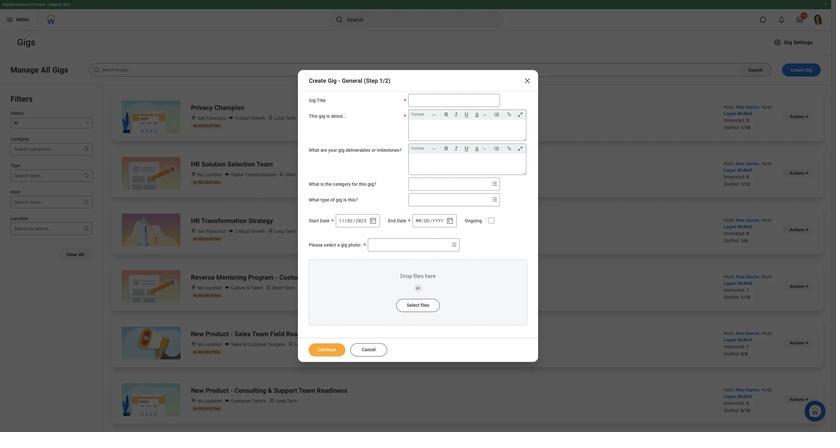 Task type: describe. For each thing, give the bounding box(es) containing it.
a
[[338, 243, 340, 248]]

1/6
[[741, 238, 748, 243]]

critical for transformation
[[235, 229, 249, 234]]

create for create gig
[[791, 67, 805, 72]]

- for sales
[[231, 330, 233, 338]]

format group for what are your gig deliverables or milestones?
[[411, 144, 528, 154]]

san francisco for transformation
[[196, 229, 226, 234]]

status element for privacy champion
[[193, 124, 221, 128]]

tag image for mentoring
[[225, 285, 230, 290]]

underline image for this gig is about...
[[462, 111, 471, 118]]

location image for reverse
[[191, 285, 196, 290]]

0 vertical spatial customer
[[280, 274, 308, 281]]

staffed: inside host: alex garcia host: logan mcneil interested: 0 staffed: 1/6
[[724, 238, 740, 243]]

transformation for digital
[[245, 172, 277, 177]]

privacy champion link
[[191, 103, 244, 112]]

italic image
[[452, 111, 461, 118]]

in for hr solution selection team
[[193, 180, 197, 185]]

privacy champion
[[191, 104, 244, 112]]

cancel button
[[351, 344, 388, 357]]

no for reverse mentoring program - customer service management
[[197, 285, 203, 291]]

3 alex garcia button from the top
[[736, 218, 761, 223]]

all for manage
[[41, 65, 50, 74]]

title
[[317, 98, 326, 103]]

interested: inside host: alex garcia host: logan mcneil interested: 0 staffed: 1/6
[[724, 231, 746, 236]]

1 vertical spatial team
[[252, 330, 269, 338]]

Gig Title text field
[[409, 94, 500, 107]]

What is the category for this gig? field
[[409, 178, 489, 190]]

host: alex garcia host: logan mcneil interested: 0 staffed: 1/12
[[724, 161, 773, 187]]

alex inside host: alex garcia host: logan mcneil interested: 0 staffed: 1/6
[[736, 218, 745, 223]]

logan mcneil button for sales
[[724, 337, 753, 343]]

This gig is about... text field
[[409, 120, 526, 141]]

media mylearning image for new product - consulting & support team readiness
[[269, 398, 275, 404]]

alex for consulting
[[736, 387, 745, 393]]

prompts image
[[450, 241, 458, 249]]

deliverables
[[346, 148, 371, 153]]

type
[[321, 197, 330, 203]]

garcia for consulting
[[747, 387, 760, 393]]

gig title
[[309, 98, 326, 103]]

2 vertical spatial customer
[[231, 399, 251, 404]]

0 vertical spatial sales
[[235, 330, 251, 338]]

or inside select files region
[[417, 286, 420, 291]]

host: alex garcia host: logan mcneil interested: 1 staffed: 1/15
[[724, 274, 773, 300]]

host: alex garcia host: logan mcneil interested: 0 staffed: 1/6
[[724, 218, 773, 243]]

in recruiting for reverse mentoring program - customer service management
[[193, 294, 221, 298]]

italic image
[[452, 145, 461, 153]]

type
[[10, 163, 20, 168]]

1 vertical spatial customer
[[247, 342, 267, 347]]

1 vertical spatial readiness
[[317, 387, 348, 395]]

manage all gigs
[[10, 65, 68, 74]]

milestones?
[[377, 148, 402, 153]]

selection
[[228, 160, 255, 168]]

your
[[328, 148, 337, 153]]

ongoing
[[465, 218, 482, 224]]

no location for new product - sales team field readiness
[[196, 342, 222, 347]]

what is the category for this gig?
[[309, 182, 377, 187]]

tag image for champion
[[229, 115, 234, 120]]

please
[[309, 243, 323, 248]]

in for reverse mentoring program - customer service management
[[193, 294, 197, 298]]

search image inside implementation preview -   adeptai_dpt1 banner
[[336, 16, 343, 24]]

media mylearning image for hr solution selection team
[[279, 172, 284, 177]]

1/2)
[[380, 77, 391, 84]]

interested: for consulting
[[724, 401, 746, 406]]

digital transformation
[[230, 172, 277, 177]]

list containing privacy champion
[[103, 85, 832, 432]]

culture & talent
[[230, 285, 263, 291]]

close environment banner image
[[825, 2, 829, 6]]

link image
[[505, 145, 514, 153]]

champion
[[215, 104, 244, 112]]

select
[[407, 303, 420, 308]]

no location for new product - consulting & support team readiness
[[196, 399, 222, 404]]

media mylearning image
[[266, 285, 271, 290]]

0/8
[[741, 351, 748, 357]]

interested: for -
[[724, 288, 746, 293]]

photo:
[[349, 243, 362, 248]]

date for mm / dd / yyyy
[[397, 218, 407, 224]]

this
[[309, 114, 318, 119]]

strategy
[[249, 217, 273, 225]]

location for reverse mentoring program - customer service management
[[205, 285, 222, 291]]

gig?
[[368, 182, 377, 187]]

location image for new product - sales team field readiness
[[191, 342, 196, 347]]

alex for sales
[[736, 331, 745, 336]]

format for this gig is about...
[[412, 112, 424, 117]]

- for adeptai_dpt1
[[46, 2, 47, 7]]

clear
[[67, 252, 77, 257]]

management
[[334, 274, 372, 281]]

long term for hr transformation strategy
[[273, 229, 296, 234]]

short term for -
[[271, 285, 295, 291]]

search image for host
[[83, 199, 90, 206]]

host
[[10, 190, 20, 195]]

logan for consulting
[[724, 394, 737, 399]]

category
[[333, 182, 351, 187]]

reverse mentoring program - customer service management link
[[191, 273, 372, 282]]

search
[[749, 67, 763, 72]]

field
[[270, 330, 285, 338]]

create gig - general (step 1/2) dialog
[[298, 70, 539, 362]]

gig for of
[[336, 197, 342, 203]]

growth for transformation
[[251, 229, 265, 234]]

long for new product - consulting & support team readiness
[[276, 399, 286, 404]]

the
[[325, 182, 332, 187]]

new product - sales team field readiness link
[[191, 330, 317, 339]]

growth for champion
[[251, 116, 265, 121]]

tag image for transformation
[[229, 228, 234, 234]]

continue
[[318, 347, 337, 352]]

start date group
[[336, 214, 380, 227]]

culture
[[231, 285, 246, 291]]

create gig button
[[783, 63, 821, 76]]

0 for selection
[[747, 174, 750, 180]]

program
[[248, 274, 274, 281]]

reverse mentoring program - customer service management
[[191, 274, 372, 281]]

format button for what are your gig deliverables or milestones?
[[411, 145, 439, 152]]

create gig - general (step 1/2)
[[309, 77, 391, 84]]

0 vertical spatial or
[[372, 148, 376, 153]]

in recruiting for hr transformation strategy
[[193, 237, 221, 242]]

0 vertical spatial is
[[327, 114, 330, 119]]

sales & customer success
[[230, 342, 286, 347]]

recruiting for hr solution selection team
[[198, 180, 221, 185]]

long term for new product - consulting & support team readiness
[[275, 399, 298, 404]]

3 logan mcneil button from the top
[[724, 224, 753, 229]]

mm / dd / yyyy
[[416, 218, 444, 224]]

francisco for champion
[[206, 116, 226, 121]]

prompts image for what type of gig is this?
[[491, 196, 499, 204]]

recruiting for privacy champion
[[198, 124, 221, 128]]

alex garcia button for consulting
[[736, 387, 761, 393]]

end
[[388, 218, 396, 224]]

1 alex garcia button from the top
[[736, 104, 761, 110]]

centric
[[252, 399, 267, 404]]

recruiting for new product - consulting & support team readiness
[[198, 407, 221, 411]]

this
[[359, 182, 367, 187]]

0 vertical spatial team
[[257, 160, 273, 168]]

manage
[[10, 65, 39, 74]]

no for new product - consulting & support team readiness
[[197, 399, 203, 404]]

filters
[[10, 95, 33, 104]]

what for what is the category for this gig?
[[309, 182, 320, 187]]

please select a gig photo:
[[309, 243, 362, 248]]

host: alex garcia host: logan mcneil interested: 0 staffed: 1/10
[[724, 104, 773, 130]]

- for general
[[338, 77, 341, 84]]

logan for team
[[724, 168, 737, 173]]

talent
[[251, 285, 263, 291]]

logan mcneil button for -
[[724, 281, 753, 286]]

end date
[[388, 218, 407, 224]]

start
[[309, 218, 319, 224]]

format button for this gig is about...
[[411, 111, 439, 118]]

profile logan mcneil element
[[810, 12, 828, 27]]

2 horizontal spatial &
[[268, 387, 272, 395]]

notifications large image
[[779, 16, 785, 23]]

status
[[10, 111, 24, 116]]

solution
[[202, 160, 226, 168]]

1 for reverse mentoring program - customer service management
[[747, 288, 750, 293]]

select
[[324, 243, 336, 248]]

- for consulting
[[231, 387, 233, 395]]

underline image for what are your gig deliverables or milestones?
[[462, 145, 471, 153]]

status element for new product - sales team field readiness
[[193, 350, 221, 355]]

new product - consulting & support team readiness link
[[191, 386, 348, 395]]

create for create gig - general (step 1/2)
[[309, 77, 327, 84]]

location image for hr solution selection team
[[191, 172, 196, 177]]

& for -
[[243, 342, 246, 347]]

general
[[342, 77, 363, 84]]

clear all button
[[58, 248, 93, 261]]

term for new product - sales team field readiness
[[306, 342, 316, 347]]

implementation preview -   adeptai_dpt1
[[3, 2, 71, 7]]

- right the program
[[275, 274, 278, 281]]

Search text field
[[89, 63, 772, 77]]

product for consulting
[[206, 387, 229, 395]]

3 / from the left
[[422, 218, 424, 224]]

media mylearning image for hr transformation strategy
[[268, 228, 273, 234]]

about...
[[331, 114, 347, 119]]

new product - consulting & support team readiness
[[191, 387, 348, 395]]

location image for privacy
[[191, 115, 196, 120]]

2 / from the left
[[353, 218, 356, 224]]

critical growth for transformation
[[234, 229, 265, 234]]

1 logan mcneil button from the top
[[724, 111, 753, 116]]

logan mcneil button for consulting
[[724, 394, 753, 399]]

term for hr solution selection team
[[298, 172, 308, 177]]

0/10
[[741, 408, 751, 413]]

recruiting for hr transformation strategy
[[198, 237, 221, 242]]

long term for privacy champion
[[273, 116, 296, 121]]



Task type: locate. For each thing, give the bounding box(es) containing it.
2 date from the left
[[397, 218, 407, 224]]

& for program
[[247, 285, 250, 291]]

staffed: inside host: alex garcia host: logan mcneil interested: 5 staffed: 0/10
[[724, 408, 740, 413]]

2 mcneil from the top
[[738, 168, 753, 173]]

what type of gig is this?
[[309, 197, 358, 203]]

staffed: inside "host: alex garcia host: logan mcneil interested: 0 staffed: 1/12"
[[724, 182, 740, 187]]

1 vertical spatial short term
[[271, 285, 295, 291]]

1 vertical spatial or
[[417, 286, 420, 291]]

category
[[10, 136, 29, 142]]

bold image for what are your gig deliverables or milestones?
[[442, 145, 451, 153]]

in for hr transformation strategy
[[193, 237, 197, 242]]

privacy
[[191, 104, 213, 112]]

gig inside button
[[806, 67, 813, 72]]

interested: for team
[[724, 174, 746, 180]]

1 horizontal spatial is
[[327, 114, 330, 119]]

alex garcia button up 0/8
[[736, 331, 761, 336]]

4 recruiting from the top
[[198, 294, 221, 298]]

interested: up 1/12
[[724, 174, 746, 180]]

3 in from the top
[[193, 237, 197, 242]]

bulleted list image left link icon
[[492, 111, 501, 118]]

2 vertical spatial gig
[[309, 98, 316, 103]]

staffed: left 1/6
[[724, 238, 740, 243]]

1 horizontal spatial all
[[79, 252, 84, 257]]

1
[[747, 288, 750, 293], [747, 344, 750, 350]]

staffed: left the 0/10
[[724, 408, 740, 413]]

bold image left italic image
[[442, 111, 451, 118]]

long term
[[273, 116, 296, 121], [273, 229, 296, 234], [294, 342, 316, 347], [275, 399, 298, 404]]

1 what from the top
[[309, 148, 320, 153]]

logan inside host: alex garcia host: logan mcneil interested: 1 staffed: 0/8
[[724, 337, 737, 343]]

1 vertical spatial format
[[412, 146, 424, 151]]

5 in recruiting from the top
[[193, 350, 221, 355]]

interested: up 0/8
[[724, 344, 746, 350]]

format button left italic icon
[[411, 145, 439, 152]]

format group for this gig is about...
[[411, 110, 528, 120]]

gig right "of"
[[336, 197, 342, 203]]

1 for new product - sales team field readiness
[[747, 344, 750, 350]]

2 horizontal spatial is
[[344, 197, 347, 203]]

tag image left centric
[[225, 398, 230, 404]]

alex up 1/12
[[736, 161, 745, 166]]

logan mcneil button up '1/15'
[[724, 281, 753, 286]]

1 critical from the top
[[235, 116, 249, 121]]

0 vertical spatial format group
[[411, 110, 528, 120]]

long term left 'continue'
[[294, 342, 316, 347]]

1 new from the top
[[191, 330, 204, 338]]

1 inside host: alex garcia host: logan mcneil interested: 1 staffed: 1/15
[[747, 288, 750, 293]]

0 vertical spatial critical
[[235, 116, 249, 121]]

logan for sales
[[724, 337, 737, 343]]

0 horizontal spatial gig
[[309, 98, 316, 103]]

3 what from the top
[[309, 197, 320, 203]]

long for privacy champion
[[274, 116, 284, 121]]

6 garcia from the top
[[747, 387, 760, 393]]

0 vertical spatial readiness
[[286, 330, 317, 338]]

san francisco down 'privacy champion' link
[[196, 116, 226, 121]]

customer centric
[[230, 399, 267, 404]]

0 vertical spatial 1
[[747, 288, 750, 293]]

5 garcia from the top
[[747, 331, 760, 336]]

interested: up the 0/10
[[724, 401, 746, 406]]

search image for type
[[83, 172, 90, 179]]

& left support
[[268, 387, 272, 395]]

1 in recruiting from the top
[[193, 124, 221, 128]]

staffed: left 0/8
[[724, 351, 740, 357]]

0 horizontal spatial is
[[321, 182, 324, 187]]

what left the
[[309, 182, 320, 187]]

1 vertical spatial is
[[321, 182, 324, 187]]

digital
[[231, 172, 244, 177]]

1 staffed: from the top
[[724, 125, 740, 130]]

2 vertical spatial team
[[299, 387, 315, 395]]

critical down champion
[[235, 116, 249, 121]]

readiness
[[286, 330, 317, 338], [317, 387, 348, 395]]

3 garcia from the top
[[747, 218, 760, 223]]

what left type
[[309, 197, 320, 203]]

1 up 0/8
[[747, 344, 750, 350]]

garcia
[[747, 104, 760, 110], [747, 161, 760, 166], [747, 218, 760, 223], [747, 274, 760, 279], [747, 331, 760, 336], [747, 387, 760, 393]]

6 logan from the top
[[724, 394, 737, 399]]

host: alex garcia host: logan mcneil interested: 1 staffed: 0/8
[[724, 331, 773, 357]]

interested: inside host: alex garcia host: logan mcneil interested: 5 staffed: 0/10
[[724, 401, 746, 406]]

- inside dialog
[[338, 77, 341, 84]]

3 no from the top
[[197, 342, 203, 347]]

san down hr transformation strategy
[[197, 229, 205, 234]]

new for new product - sales team field readiness
[[191, 330, 204, 338]]

calendar image for mm / dd / yyyy
[[447, 217, 454, 225]]

mm
[[416, 218, 422, 224]]

1 garcia from the top
[[747, 104, 760, 110]]

1 vertical spatial underline image
[[462, 145, 471, 153]]

media mylearning image
[[268, 115, 273, 120], [279, 172, 284, 177], [268, 228, 273, 234], [288, 342, 294, 347], [269, 398, 275, 404]]

continue button
[[309, 344, 346, 357]]

1 format button from the top
[[411, 111, 439, 118]]

logan
[[724, 111, 737, 116], [724, 168, 737, 173], [724, 224, 737, 229], [724, 281, 737, 286], [724, 337, 737, 343], [724, 394, 737, 399]]

0 horizontal spatial &
[[243, 342, 246, 347]]

0 vertical spatial create
[[791, 67, 805, 72]]

in recruiting
[[193, 124, 221, 128], [193, 180, 221, 185], [193, 237, 221, 242], [193, 294, 221, 298], [193, 350, 221, 355], [193, 407, 221, 411]]

1 vertical spatial maximize image
[[516, 145, 525, 153]]

1 horizontal spatial or
[[417, 286, 420, 291]]

3 status element from the top
[[193, 237, 221, 242]]

1 vertical spatial san
[[197, 229, 205, 234]]

sales up "sales & customer success"
[[235, 330, 251, 338]]

logan mcneil button up 0/8
[[724, 337, 753, 343]]

- left general
[[338, 77, 341, 84]]

0 vertical spatial format
[[412, 112, 424, 117]]

are
[[321, 148, 327, 153]]

1 horizontal spatial date
[[397, 218, 407, 224]]

/ right 02
[[353, 218, 356, 224]]

logan mcneil button up 1/10
[[724, 111, 753, 116]]

logan mcneil button up 1/6
[[724, 224, 753, 229]]

gig right a
[[341, 243, 348, 248]]

2 horizontal spatial gig
[[806, 67, 813, 72]]

0
[[747, 118, 750, 123], [747, 174, 750, 180], [747, 231, 750, 236]]

hr inside "hr solution selection team" link
[[191, 160, 200, 168]]

tag image down hr transformation strategy 'link'
[[229, 228, 234, 234]]

mentoring
[[217, 274, 247, 281]]

0 vertical spatial prompts image
[[491, 180, 499, 188]]

1 format from the top
[[412, 112, 424, 117]]

select files region
[[309, 260, 528, 326]]

customer down new product - sales team field readiness at bottom left
[[247, 342, 267, 347]]

1 horizontal spatial calendar image
[[447, 217, 454, 225]]

team up digital transformation
[[257, 160, 273, 168]]

2 location image from the top
[[191, 285, 196, 290]]

in
[[193, 124, 197, 128], [193, 180, 197, 185], [193, 237, 197, 242], [193, 294, 197, 298], [193, 350, 197, 355], [193, 407, 197, 411]]

2023
[[356, 218, 367, 224]]

5 in from the top
[[193, 350, 197, 355]]

format group down gig title text box
[[411, 110, 528, 120]]

1 vertical spatial product
[[206, 387, 229, 395]]

- inside banner
[[46, 2, 47, 7]]

0 inside host: alex garcia host: logan mcneil interested: 0 staffed: 1/6
[[747, 231, 750, 236]]

create
[[791, 67, 805, 72], [309, 77, 327, 84]]

san francisco down hr transformation strategy
[[196, 229, 226, 234]]

long for hr transformation strategy
[[274, 229, 284, 234]]

0 vertical spatial underline image
[[462, 111, 471, 118]]

mcneil inside host: alex garcia host: logan mcneil interested: 1 staffed: 0/8
[[738, 337, 753, 343]]

2 logan mcneil button from the top
[[724, 168, 753, 173]]

bulleted list image for this gig is about...
[[492, 111, 501, 118]]

status element for hr transformation strategy
[[193, 237, 221, 242]]

hr transformation strategy
[[191, 217, 273, 225]]

long term down support
[[275, 399, 298, 404]]

logan mcneil button up 1/12
[[724, 168, 753, 173]]

1 recruiting from the top
[[198, 124, 221, 128]]

long for new product - sales team field readiness
[[295, 342, 305, 347]]

1 vertical spatial growth
[[251, 229, 265, 234]]

1 vertical spatial bold image
[[442, 145, 451, 153]]

alex garcia button for team
[[736, 161, 761, 166]]

transformation inside 'link'
[[201, 217, 247, 225]]

1 vertical spatial san francisco
[[196, 229, 226, 234]]

location image
[[191, 115, 196, 120], [191, 285, 196, 290]]

4 logan from the top
[[724, 281, 737, 286]]

2 calendar image from the left
[[447, 217, 454, 225]]

media mylearning image for new product - sales team field readiness
[[288, 342, 294, 347]]

logan mcneil button for team
[[724, 168, 753, 173]]

2 no location from the top
[[196, 285, 222, 291]]

preview
[[31, 2, 45, 7]]

0 vertical spatial san
[[197, 116, 205, 121]]

logan inside "host: alex garcia host: logan mcneil interested: 0 staffed: 1/12"
[[724, 168, 737, 173]]

1 inside host: alex garcia host: logan mcneil interested: 1 staffed: 0/8
[[747, 344, 750, 350]]

tag image down new product - sales team field readiness at bottom left
[[225, 342, 230, 347]]

3 recruiting from the top
[[198, 237, 221, 242]]

interested: inside host: alex garcia host: logan mcneil interested: 1 staffed: 1/15
[[724, 288, 746, 293]]

3 staffed: from the top
[[724, 238, 740, 243]]

1 vertical spatial 1
[[747, 344, 750, 350]]

link image
[[505, 111, 514, 118]]

san francisco for champion
[[196, 116, 226, 121]]

0 up 1/12
[[747, 174, 750, 180]]

gig for a
[[341, 243, 348, 248]]

inbox large image
[[797, 16, 804, 23]]

status element for reverse mentoring program - customer service management
[[193, 294, 221, 298]]

11
[[339, 218, 345, 224]]

location for new product - sales team field readiness
[[205, 342, 222, 347]]

no location
[[196, 172, 222, 177], [196, 285, 222, 291], [196, 342, 222, 347], [196, 399, 222, 404]]

1 vertical spatial &
[[243, 342, 246, 347]]

0 horizontal spatial date
[[320, 218, 330, 224]]

0 vertical spatial san francisco
[[196, 116, 226, 121]]

critical growth
[[234, 116, 265, 121], [234, 229, 265, 234]]

3 no location from the top
[[196, 342, 222, 347]]

is left about...
[[327, 114, 330, 119]]

interested: up 1/6
[[724, 231, 746, 236]]

garcia up '1/15'
[[747, 274, 760, 279]]

francisco down 'privacy champion' link
[[206, 116, 226, 121]]

long term for new product - sales team field readiness
[[294, 342, 316, 347]]

gig right your
[[339, 148, 345, 153]]

hr
[[191, 160, 200, 168], [191, 217, 200, 225]]

1/12
[[741, 182, 751, 187]]

1 vertical spatial create
[[309, 77, 327, 84]]

underline image right italic icon
[[462, 145, 471, 153]]

garcia inside host: alex garcia host: logan mcneil interested: 1 staffed: 0/8
[[747, 331, 760, 336]]

interested: for sales
[[724, 344, 746, 350]]

2 1 from the top
[[747, 344, 750, 350]]

calendar image inside end date group
[[447, 217, 454, 225]]

recruiting
[[198, 124, 221, 128], [198, 180, 221, 185], [198, 237, 221, 242], [198, 294, 221, 298], [198, 350, 221, 355], [198, 407, 221, 411]]

long term left this on the top of the page
[[273, 116, 296, 121]]

& left talent
[[247, 285, 250, 291]]

format group down this gig is about... text box
[[411, 144, 528, 154]]

files
[[421, 303, 430, 308]]

0 vertical spatial location image
[[191, 115, 196, 120]]

short term for team
[[284, 172, 308, 177]]

1 / from the left
[[345, 218, 348, 224]]

format
[[412, 112, 424, 117], [412, 146, 424, 151]]

0 vertical spatial &
[[247, 285, 250, 291]]

this?
[[348, 197, 358, 203]]

4 logan mcneil button from the top
[[724, 281, 753, 286]]

in recruiting for hr solution selection team
[[193, 180, 221, 185]]

short term
[[284, 172, 308, 177], [271, 285, 295, 291]]

mcneil for team
[[738, 168, 753, 173]]

5 interested: from the top
[[724, 344, 746, 350]]

bold image for this gig is about...
[[442, 111, 451, 118]]

1 vertical spatial transformation
[[201, 217, 247, 225]]

6 interested: from the top
[[724, 401, 746, 406]]

3 alex from the top
[[736, 218, 745, 223]]

1 growth from the top
[[251, 116, 265, 121]]

staffed:
[[724, 125, 740, 130], [724, 182, 740, 187], [724, 238, 740, 243], [724, 295, 740, 300], [724, 351, 740, 357], [724, 408, 740, 413]]

or right deliverables
[[372, 148, 376, 153]]

customer left service
[[280, 274, 308, 281]]

0 vertical spatial hr
[[191, 160, 200, 168]]

start date
[[309, 218, 330, 224]]

consulting
[[235, 387, 266, 395]]

1 vertical spatial what
[[309, 182, 320, 187]]

1/10
[[741, 125, 751, 130]]

0 vertical spatial transformation
[[245, 172, 277, 177]]

alex up 1/6
[[736, 218, 745, 223]]

2 bulleted list image from the top
[[492, 145, 501, 153]]

reverse
[[191, 274, 215, 281]]

calendar image for 11 / 02 / 2023
[[370, 217, 377, 225]]

date right the start
[[320, 218, 330, 224]]

1 mcneil from the top
[[738, 111, 753, 116]]

alex inside host: alex garcia host: logan mcneil interested: 1 staffed: 0/8
[[736, 331, 745, 336]]

1 vertical spatial hr
[[191, 217, 200, 225]]

tag image
[[229, 228, 234, 234], [225, 398, 230, 404]]

mcneil for sales
[[738, 337, 753, 343]]

0 up 1/6
[[747, 231, 750, 236]]

in recruiting for new product - consulting & support team readiness
[[193, 407, 221, 411]]

alex inside host: alex garcia host: logan mcneil interested: 5 staffed: 0/10
[[736, 387, 745, 393]]

product
[[206, 330, 229, 338], [206, 387, 229, 395]]

bold image left italic icon
[[442, 145, 451, 153]]

0 vertical spatial 0
[[747, 118, 750, 123]]

tag image for product
[[225, 342, 230, 347]]

alex up 0/8
[[736, 331, 745, 336]]

product for sales
[[206, 330, 229, 338]]

1 vertical spatial format group
[[411, 144, 528, 154]]

all inside button
[[79, 252, 84, 257]]

host: alex garcia host: logan mcneil interested: 5 staffed: 0/10
[[724, 387, 773, 413]]

1 alex from the top
[[736, 104, 745, 110]]

mcneil up "5"
[[738, 394, 753, 399]]

alex inside host: alex garcia host: logan mcneil interested: 1 staffed: 1/15
[[736, 274, 745, 279]]

alex up '1/15'
[[736, 274, 745, 279]]

garcia inside "host: alex garcia host: logan mcneil interested: 0 staffed: 1/12"
[[747, 161, 760, 166]]

list
[[103, 85, 832, 432]]

format group
[[411, 110, 528, 120], [411, 144, 528, 154]]

4 alex from the top
[[736, 274, 745, 279]]

mcneil inside host: alex garcia host: logan mcneil interested: 0 staffed: 1/10
[[738, 111, 753, 116]]

1 vertical spatial tag image
[[225, 398, 230, 404]]

x image
[[524, 77, 532, 85]]

2 in from the top
[[193, 180, 197, 185]]

implementation preview -   adeptai_dpt1 banner
[[0, 0, 832, 30]]

0 horizontal spatial create
[[309, 77, 327, 84]]

- up "sales & customer success"
[[231, 330, 233, 338]]

alex garcia button up "5"
[[736, 387, 761, 393]]

1 horizontal spatial gig
[[328, 77, 337, 84]]

bold image
[[442, 111, 451, 118], [442, 145, 451, 153]]

6 staffed: from the top
[[724, 408, 740, 413]]

garcia inside host: alex garcia host: logan mcneil interested: 0 staffed: 1/6
[[747, 218, 760, 223]]

short for team
[[286, 172, 297, 177]]

critical down hr transformation strategy 'link'
[[235, 229, 249, 234]]

mcneil inside host: alex garcia host: logan mcneil interested: 0 staffed: 1/6
[[738, 224, 753, 229]]

search image
[[336, 16, 343, 24], [93, 66, 101, 74], [83, 146, 90, 153], [83, 172, 90, 179], [83, 199, 90, 206], [83, 226, 90, 232]]

interested: inside host: alex garcia host: logan mcneil interested: 0 staffed: 1/10
[[724, 118, 746, 123]]

1 calendar image from the left
[[370, 217, 377, 225]]

1 vertical spatial new
[[191, 387, 204, 395]]

garcia up 0/8
[[747, 331, 760, 336]]

garcia for sales
[[747, 331, 760, 336]]

2 garcia from the top
[[747, 161, 760, 166]]

1 vertical spatial francisco
[[206, 229, 226, 234]]

support
[[274, 387, 298, 395]]

cancel
[[362, 347, 376, 352]]

logan inside host: alex garcia host: logan mcneil interested: 0 staffed: 1/6
[[724, 224, 737, 229]]

What type of gig is this? field
[[409, 194, 489, 206]]

2 hr from the top
[[191, 217, 200, 225]]

0 horizontal spatial or
[[372, 148, 376, 153]]

media mylearning image for privacy champion
[[268, 115, 273, 120]]

2 vertical spatial 0
[[747, 231, 750, 236]]

location image
[[191, 172, 196, 177], [191, 228, 196, 234], [191, 342, 196, 347], [191, 398, 196, 404]]

5 alex from the top
[[736, 331, 745, 336]]

long term down strategy
[[273, 229, 296, 234]]

11 / 02 / 2023
[[339, 218, 367, 224]]

0 vertical spatial bold image
[[442, 111, 451, 118]]

2 alex from the top
[[736, 161, 745, 166]]

mcneil inside "host: alex garcia host: logan mcneil interested: 0 staffed: 1/12"
[[738, 168, 753, 173]]

3 mcneil from the top
[[738, 224, 753, 229]]

1 vertical spatial 0
[[747, 174, 750, 180]]

interested: up '1/15'
[[724, 288, 746, 293]]

0 inside "host: alex garcia host: logan mcneil interested: 0 staffed: 1/12"
[[747, 174, 750, 180]]

0 vertical spatial bulleted list image
[[492, 111, 501, 118]]

short for -
[[272, 285, 283, 291]]

0 vertical spatial tag image
[[229, 228, 234, 234]]

mcneil inside host: alex garcia host: logan mcneil interested: 1 staffed: 1/15
[[738, 281, 753, 286]]

calendar image right yyyy
[[447, 217, 454, 225]]

0 vertical spatial short term
[[284, 172, 308, 177]]

critical for champion
[[235, 116, 249, 121]]

hr solution selection team link
[[191, 160, 273, 169]]

interested: inside host: alex garcia host: logan mcneil interested: 1 staffed: 0/8
[[724, 344, 746, 350]]

0 vertical spatial what
[[309, 148, 320, 153]]

1 location image from the top
[[191, 115, 196, 120]]

search button
[[741, 63, 772, 76]]

is left the
[[321, 182, 324, 187]]

What are your gig deliverables or milestones? text field
[[409, 154, 526, 175]]

4 staffed: from the top
[[724, 295, 740, 300]]

2 what from the top
[[309, 182, 320, 187]]

1 interested: from the top
[[724, 118, 746, 123]]

staffed: for sales
[[724, 351, 740, 357]]

mcneil up 0/8
[[738, 337, 753, 343]]

critical growth down champion
[[234, 116, 265, 121]]

0 vertical spatial new
[[191, 330, 204, 338]]

long
[[274, 116, 284, 121], [274, 229, 284, 234], [295, 342, 305, 347], [276, 399, 286, 404]]

mcneil for -
[[738, 281, 753, 286]]

interested: inside "host: alex garcia host: logan mcneil interested: 0 staffed: 1/12"
[[724, 174, 746, 180]]

1 vertical spatial gig
[[328, 77, 337, 84]]

6 logan mcneil button from the top
[[724, 394, 753, 399]]

/
[[345, 218, 348, 224], [353, 218, 356, 224], [422, 218, 424, 224], [430, 218, 433, 224]]

hr for hr solution selection team
[[191, 160, 200, 168]]

bulleted list image
[[492, 111, 501, 118], [492, 145, 501, 153]]

0 vertical spatial critical growth
[[234, 116, 265, 121]]

adeptai_dpt1
[[48, 2, 71, 7]]

0 vertical spatial gig
[[806, 67, 813, 72]]

yyyy
[[433, 218, 444, 224]]

logan inside host: alex garcia host: logan mcneil interested: 1 staffed: 1/15
[[724, 281, 737, 286]]

mcneil up '1/15'
[[738, 281, 753, 286]]

alex garcia button up 1/10
[[736, 104, 761, 110]]

alex garcia button up '1/15'
[[736, 274, 761, 279]]

2 product from the top
[[206, 387, 229, 395]]

select files
[[407, 303, 430, 308]]

alex up the 0/10
[[736, 387, 745, 393]]

create inside dialog
[[309, 77, 327, 84]]

staffed: inside host: alex garcia host: logan mcneil interested: 1 staffed: 1/15
[[724, 295, 740, 300]]

prompts image for what is the category for this gig?
[[491, 180, 499, 188]]

location image for new product - consulting & support team readiness
[[191, 398, 196, 404]]

calendar image inside start date group
[[370, 217, 377, 225]]

4 no from the top
[[197, 399, 203, 404]]

staffed: for team
[[724, 182, 740, 187]]

alex inside host: alex garcia host: logan mcneil interested: 0 staffed: 1/10
[[736, 104, 745, 110]]

1 hr from the top
[[191, 160, 200, 168]]

alex inside "host: alex garcia host: logan mcneil interested: 0 staffed: 1/12"
[[736, 161, 745, 166]]

hr inside hr transformation strategy 'link'
[[191, 217, 200, 225]]

5 logan mcneil button from the top
[[724, 337, 753, 343]]

1 prompts image from the top
[[491, 180, 499, 188]]

this gig is about...
[[309, 114, 347, 119]]

garcia up 1/6
[[747, 218, 760, 223]]

3 0 from the top
[[747, 231, 750, 236]]

what
[[309, 148, 320, 153], [309, 182, 320, 187], [309, 197, 320, 203]]

1 up '1/15'
[[747, 288, 750, 293]]

4 alex garcia button from the top
[[736, 274, 761, 279]]

status element
[[193, 124, 221, 128], [193, 180, 221, 185], [193, 237, 221, 242], [193, 294, 221, 298], [193, 350, 221, 355], [193, 407, 221, 411]]

4 no location from the top
[[196, 399, 222, 404]]

0 vertical spatial francisco
[[206, 116, 226, 121]]

create inside button
[[791, 67, 805, 72]]

format button
[[411, 111, 439, 118], [411, 145, 439, 152]]

maximize image for what are your gig deliverables or milestones?
[[516, 145, 525, 153]]

- right preview
[[46, 2, 47, 7]]

4 garcia from the top
[[747, 274, 760, 279]]

0 vertical spatial short
[[286, 172, 297, 177]]

or up the select files at bottom
[[417, 286, 420, 291]]

Please select a gig photo: field
[[369, 239, 449, 251]]

2 format from the top
[[412, 146, 424, 151]]

alex garcia button for sales
[[736, 331, 761, 336]]

new product - sales team field readiness
[[191, 330, 317, 338]]

logan for -
[[724, 281, 737, 286]]

garcia for team
[[747, 161, 760, 166]]

1 format group from the top
[[411, 110, 528, 120]]

customer
[[280, 274, 308, 281], [247, 342, 267, 347], [231, 399, 251, 404]]

all for clear
[[79, 252, 84, 257]]

1 status element from the top
[[193, 124, 221, 128]]

5 status element from the top
[[193, 350, 221, 355]]

1 vertical spatial short
[[272, 285, 283, 291]]

0 horizontal spatial calendar image
[[370, 217, 377, 225]]

new
[[191, 330, 204, 338], [191, 387, 204, 395]]

mcneil up 1/6
[[738, 224, 753, 229]]

underline image
[[462, 111, 471, 118], [462, 145, 471, 153]]

implementation
[[3, 2, 30, 7]]

1 vertical spatial sales
[[231, 342, 242, 347]]

2 critical growth from the top
[[234, 229, 265, 234]]

underline image right italic image
[[462, 111, 471, 118]]

logan inside host: alex garcia host: logan mcneil interested: 0 staffed: 1/10
[[724, 111, 737, 116]]

staffed: left 1/12
[[724, 182, 740, 187]]

garcia inside host: alex garcia host: logan mcneil interested: 1 staffed: 1/15
[[747, 274, 760, 279]]

mcneil up 1/10
[[738, 111, 753, 116]]

2 staffed: from the top
[[724, 182, 740, 187]]

tag image
[[229, 115, 234, 120], [225, 172, 230, 177], [225, 285, 230, 290], [225, 342, 230, 347]]

1 vertical spatial critical growth
[[234, 229, 265, 234]]

3 location image from the top
[[191, 342, 196, 347]]

dd
[[424, 218, 430, 224]]

of
[[331, 197, 335, 203]]

is
[[327, 114, 330, 119], [321, 182, 324, 187], [344, 197, 347, 203]]

0 for strategy
[[747, 231, 750, 236]]

staffed: for consulting
[[724, 408, 740, 413]]

gigs
[[52, 65, 68, 74]]

0 vertical spatial maximize image
[[516, 111, 525, 118]]

2 format group from the top
[[411, 144, 528, 154]]

staffed: inside host: alex garcia host: logan mcneil interested: 0 staffed: 1/10
[[724, 125, 740, 130]]

& down new product - sales team field readiness at bottom left
[[243, 342, 246, 347]]

san down privacy
[[197, 116, 205, 121]]

service
[[310, 274, 332, 281]]

team right support
[[299, 387, 315, 395]]

0 vertical spatial growth
[[251, 116, 265, 121]]

garcia inside host: alex garcia host: logan mcneil interested: 5 staffed: 0/10
[[747, 387, 760, 393]]

alex for team
[[736, 161, 745, 166]]

alex garcia button up 1/6
[[736, 218, 761, 223]]

/ right dd on the right bottom of page
[[430, 218, 433, 224]]

5 alex garcia button from the top
[[736, 331, 761, 336]]

calendar image
[[370, 217, 377, 225], [447, 217, 454, 225]]

0 horizontal spatial short
[[272, 285, 283, 291]]

2 location image from the top
[[191, 228, 196, 234]]

1 vertical spatial location image
[[191, 285, 196, 290]]

1 no from the top
[[197, 172, 203, 177]]

2 bold image from the top
[[442, 145, 451, 153]]

1 in from the top
[[193, 124, 197, 128]]

6 mcneil from the top
[[738, 394, 753, 399]]

4 in recruiting from the top
[[193, 294, 221, 298]]

1 0 from the top
[[747, 118, 750, 123]]

0 vertical spatial product
[[206, 330, 229, 338]]

mcneil up 1/12
[[738, 168, 753, 173]]

/ right "mm"
[[422, 218, 424, 224]]

garcia up "5"
[[747, 387, 760, 393]]

is left this?
[[344, 197, 347, 203]]

success
[[269, 342, 286, 347]]

bulleted list image for what are your gig deliverables or milestones?
[[492, 145, 501, 153]]

2 vertical spatial &
[[268, 387, 272, 395]]

2 vertical spatial what
[[309, 197, 320, 203]]

02
[[348, 218, 353, 224]]

all left gigs
[[41, 65, 50, 74]]

1 1 from the top
[[747, 288, 750, 293]]

growth
[[251, 116, 265, 121], [251, 229, 265, 234]]

0 horizontal spatial all
[[41, 65, 50, 74]]

4 interested: from the top
[[724, 288, 746, 293]]

1 vertical spatial format button
[[411, 145, 439, 152]]

2 new from the top
[[191, 387, 204, 395]]

1 horizontal spatial short
[[286, 172, 297, 177]]

select files button
[[397, 299, 440, 312]]

search image for location
[[83, 226, 90, 232]]

1 vertical spatial all
[[79, 252, 84, 257]]

0 vertical spatial format button
[[411, 111, 439, 118]]

1 vertical spatial critical
[[235, 229, 249, 234]]

6 in from the top
[[193, 407, 197, 411]]

location for new product - consulting & support team readiness
[[205, 399, 222, 404]]

alex for -
[[736, 274, 745, 279]]

maximize image
[[516, 111, 525, 118], [516, 145, 525, 153]]

1 bulleted list image from the top
[[492, 111, 501, 118]]

location image down privacy
[[191, 115, 196, 120]]

1 san francisco from the top
[[196, 116, 226, 121]]

2 in recruiting from the top
[[193, 180, 221, 185]]

staffed: inside host: alex garcia host: logan mcneil interested: 1 staffed: 0/8
[[724, 351, 740, 357]]

garcia inside host: alex garcia host: logan mcneil interested: 0 staffed: 1/10
[[747, 104, 760, 110]]

status element for new product - consulting & support team readiness
[[193, 407, 221, 411]]

1 vertical spatial bulleted list image
[[492, 145, 501, 153]]

5 logan from the top
[[724, 337, 737, 343]]

sales down new product - sales team field readiness at bottom left
[[231, 342, 242, 347]]

2 vertical spatial is
[[344, 197, 347, 203]]

2 prompts image from the top
[[491, 196, 499, 204]]

0 vertical spatial all
[[41, 65, 50, 74]]

hr solution selection team
[[191, 160, 273, 168]]

logan mcneil button up "5"
[[724, 394, 753, 399]]

logan inside host: alex garcia host: logan mcneil interested: 5 staffed: 0/10
[[724, 394, 737, 399]]

6 alex garcia button from the top
[[736, 387, 761, 393]]

recruiting for reverse mentoring program - customer service management
[[198, 294, 221, 298]]

calendar image right 2023
[[370, 217, 377, 225]]

or
[[372, 148, 376, 153], [417, 286, 420, 291]]

all right clear
[[79, 252, 84, 257]]

2 0 from the top
[[747, 174, 750, 180]]

staffed: left '1/15'
[[724, 295, 740, 300]]

gig right this on the top of the page
[[319, 114, 325, 119]]

1 no location from the top
[[196, 172, 222, 177]]

maximize image right link image
[[516, 145, 525, 153]]

1 vertical spatial prompts image
[[491, 196, 499, 204]]

mcneil inside host: alex garcia host: logan mcneil interested: 5 staffed: 0/10
[[738, 394, 753, 399]]

for
[[352, 182, 358, 187]]

maximize image for this gig is about...
[[516, 111, 525, 118]]

4 / from the left
[[430, 218, 433, 224]]

1 maximize image from the top
[[516, 111, 525, 118]]

5 mcneil from the top
[[738, 337, 753, 343]]

2 logan from the top
[[724, 168, 737, 173]]

gig for create gig - general (step 1/2)
[[328, 77, 337, 84]]

status element for hr solution selection team
[[193, 180, 221, 185]]

(step
[[364, 77, 378, 84]]

tag image down mentoring
[[225, 285, 230, 290]]

in for new product - consulting & support team readiness
[[193, 407, 197, 411]]

1 horizontal spatial create
[[791, 67, 805, 72]]

gig for your
[[339, 148, 345, 153]]

location for hr solution selection team
[[205, 172, 222, 177]]

alex up 1/10
[[736, 104, 745, 110]]

0 inside host: alex garcia host: logan mcneil interested: 0 staffed: 1/10
[[747, 118, 750, 123]]

end date group
[[413, 214, 457, 227]]

location
[[205, 172, 222, 177], [10, 216, 28, 221], [205, 285, 222, 291], [205, 342, 222, 347], [205, 399, 222, 404]]

alex garcia button up 1/12
[[736, 161, 761, 166]]

1 horizontal spatial &
[[247, 285, 250, 291]]

new for new product - consulting & support team readiness
[[191, 387, 204, 395]]

6 alex from the top
[[736, 387, 745, 393]]

prompts image
[[491, 180, 499, 188], [491, 196, 499, 204]]

2 no from the top
[[197, 285, 203, 291]]

transformation for hr
[[201, 217, 247, 225]]

in recruiting for privacy champion
[[193, 124, 221, 128]]

no location for reverse mentoring program - customer service management
[[196, 285, 222, 291]]



Task type: vqa. For each thing, say whether or not it's contained in the screenshot.


